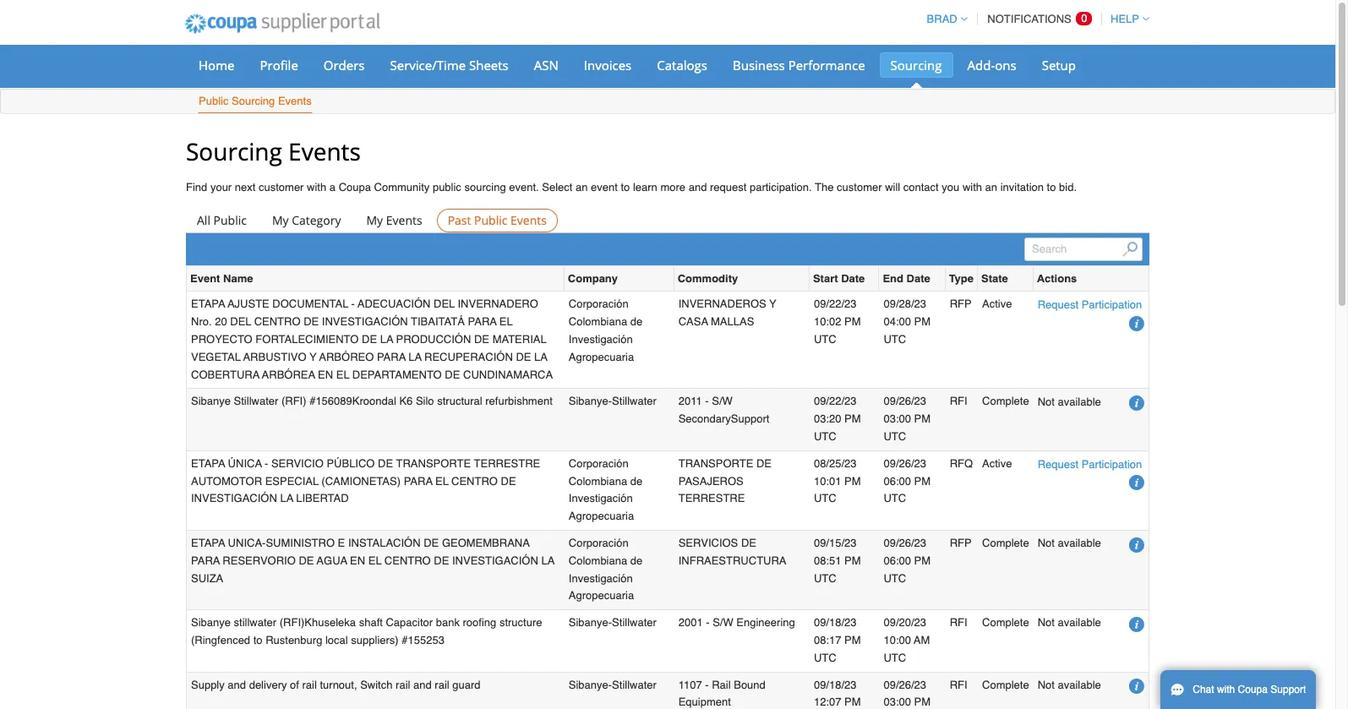 Task type: locate. For each thing, give the bounding box(es) containing it.
de inside the transporte de pasajeros terrestre
[[757, 457, 772, 470]]

- inside 1107 - rail bound equipment
[[705, 679, 709, 691]]

1 vertical spatial sibanye
[[191, 616, 231, 629]]

0 vertical spatial request participation button
[[1038, 296, 1142, 314]]

available for 09/20/23 10:00 am utc
[[1058, 617, 1101, 629]]

1 vertical spatial sibanye-stillwater
[[569, 616, 657, 629]]

1 vertical spatial del
[[230, 316, 251, 328]]

1 03:00 from the top
[[884, 413, 911, 425]]

3 corporación from the top
[[569, 537, 629, 550]]

1 horizontal spatial investigación
[[322, 316, 408, 328]]

stillwater for sibanye stillwater (rfi)khuseleka shaft capacitor bank roofing structure (ringfenced to rustenburg local suppliers) #155253
[[612, 616, 657, 629]]

complete for 09/26/23 06:00 pm utc
[[982, 537, 1029, 550]]

1 vertical spatial y
[[309, 351, 317, 363]]

with right chat
[[1217, 684, 1235, 696]]

1 complete from the top
[[982, 395, 1029, 408]]

1 agropecuaria from the top
[[569, 351, 634, 363]]

s/w inside 2011 - s/w secondarysupport
[[712, 395, 733, 408]]

3 agropecuaria from the top
[[569, 590, 634, 602]]

sibanye- for sibanye stillwater (rfi) #156089kroondal k6 silo structural refurbishment
[[569, 395, 612, 408]]

3 complete from the top
[[982, 616, 1029, 629]]

2 available from the top
[[1058, 537, 1101, 550]]

centro for público
[[451, 475, 498, 487]]

1 vertical spatial sibanye-
[[569, 616, 612, 629]]

1 vertical spatial investigación
[[569, 492, 633, 505]]

0 horizontal spatial y
[[309, 351, 317, 363]]

1 sibanye from the top
[[191, 395, 231, 408]]

agropecuaria
[[569, 351, 634, 363], [569, 510, 634, 523], [569, 590, 634, 602]]

1 active from the top
[[982, 298, 1012, 311]]

utc down the 10:02
[[814, 333, 837, 346]]

2011 - s/w secondarysupport
[[679, 395, 770, 425]]

2 sibanye-stillwater from the top
[[569, 616, 657, 629]]

with left a
[[307, 181, 327, 194]]

customer
[[259, 181, 304, 194], [837, 181, 882, 194]]

s/w up secondarysupport
[[712, 395, 733, 408]]

0 vertical spatial sibanye-
[[569, 395, 612, 408]]

3 not available from the top
[[1038, 617, 1101, 629]]

sibanye- for sibanye stillwater (rfi)khuseleka shaft capacitor bank roofing structure (ringfenced to rustenburg local suppliers) #155253
[[569, 616, 612, 629]]

sibanye down cobertura
[[191, 395, 231, 408]]

0 vertical spatial colombiana
[[569, 316, 627, 328]]

3 investigación from the top
[[569, 572, 633, 585]]

especial
[[265, 475, 319, 487]]

centro down instalación
[[385, 554, 431, 567]]

de down material
[[516, 351, 531, 363]]

navigation
[[920, 3, 1150, 36]]

not available
[[1038, 395, 1101, 408], [1038, 537, 1101, 550], [1038, 617, 1101, 629], [1038, 679, 1101, 691]]

1 vertical spatial request participation
[[1038, 458, 1142, 471]]

0 vertical spatial 09/22/23
[[814, 298, 857, 311]]

rail left the guard
[[435, 679, 449, 691]]

my for my events
[[366, 213, 383, 229]]

09/26/23 right 09/22/23 03:20 pm utc
[[884, 395, 927, 408]]

2 03:00 from the top
[[884, 696, 911, 709]]

1 06:00 from the top
[[884, 475, 911, 487]]

rfp for complete
[[950, 537, 972, 550]]

rfi
[[950, 395, 968, 408], [950, 616, 968, 629], [950, 679, 968, 691]]

0 horizontal spatial date
[[841, 273, 865, 285]]

and left the guard
[[413, 679, 432, 691]]

rfi right 09/26/23 03:00 p
[[950, 679, 968, 691]]

sibanye inside "sibanye stillwater (rfi)khuseleka shaft capacitor bank roofing structure (ringfenced to rustenburg local suppliers) #155253"
[[191, 616, 231, 629]]

2 rail from the left
[[396, 679, 410, 691]]

0 vertical spatial corporación
[[569, 298, 629, 311]]

09/18/23 inside 09/18/23 12:07 p
[[814, 679, 857, 691]]

utc down 10:00
[[884, 652, 906, 664]]

public for all
[[214, 213, 247, 229]]

0 vertical spatial 09/18/23
[[814, 616, 857, 629]]

de up "infraestructura"
[[741, 537, 757, 550]]

public inside past public events link
[[474, 213, 508, 229]]

rustenburg
[[266, 634, 322, 647]]

4 not from the top
[[1038, 679, 1055, 691]]

3 corporación colombiana de investigación agropecuaria from the top
[[569, 537, 643, 602]]

terrestre inside etapa única - servicio público de transporte terrestre automotor especial (camionetas) para el centro de investigación la libertad
[[474, 457, 540, 470]]

el inside etapa unica-suministro e instalación de geomembrana para reservorio de agua en el centro de investigación la suiza
[[368, 554, 382, 567]]

centro down ajuste
[[254, 316, 301, 328]]

4 not available from the top
[[1038, 679, 1101, 691]]

not available for 09/26/23 06:00 pm utc
[[1038, 537, 1101, 550]]

09/26/23 06:00 pm utc for rfq
[[884, 457, 931, 505]]

etapa up automotor
[[191, 457, 225, 470]]

agropecuaria for etapa única - servicio público de transporte terrestre automotor especial (camionetas) para el centro de investigación la libertad
[[569, 510, 634, 523]]

public right all
[[214, 213, 247, 229]]

public sourcing events link
[[198, 91, 313, 113]]

1 vertical spatial rfp
[[950, 537, 972, 550]]

sourcing events
[[186, 135, 361, 167]]

4 available from the top
[[1058, 679, 1101, 691]]

en down arbóreo at the left of the page
[[318, 368, 333, 381]]

03:00 right 09/22/23 03:20 pm utc
[[884, 413, 911, 425]]

pm inside 09/18/23 08:17 pm utc
[[845, 634, 861, 647]]

pasajeros
[[679, 475, 744, 487]]

1 horizontal spatial centro
[[385, 554, 431, 567]]

2 colombiana from the top
[[569, 475, 627, 487]]

1 vertical spatial etapa
[[191, 457, 225, 470]]

centro up geomembrana
[[451, 475, 498, 487]]

2 horizontal spatial to
[[1047, 181, 1056, 194]]

1 vertical spatial colombiana
[[569, 475, 627, 487]]

utc
[[814, 333, 837, 346], [884, 333, 906, 346], [814, 430, 837, 443], [884, 430, 906, 443], [814, 492, 837, 505], [884, 492, 906, 505], [814, 572, 837, 585], [884, 572, 906, 585], [814, 652, 837, 664], [884, 652, 906, 664]]

1 etapa from the top
[[191, 298, 225, 311]]

investigación for suministro
[[452, 554, 538, 567]]

sibanye for sibanye stillwater (rfi)khuseleka shaft capacitor bank roofing structure (ringfenced to rustenburg local suppliers) #155253
[[191, 616, 231, 629]]

0 horizontal spatial my
[[272, 213, 289, 229]]

am
[[914, 634, 930, 647]]

utc down 03:20
[[814, 430, 837, 443]]

event name
[[190, 273, 253, 285]]

3 not from the top
[[1038, 617, 1055, 629]]

corporación colombiana de investigación agropecuaria for etapa ajuste documental - adecuación del invernadero nro. 20 del centro de investigación tibaitatá para el proyecto fortalecimiento de la producción de material vegetal arbustivo y arbóreo para la recuperación de la cobertura arbórea en el departamento de cundinamarca
[[569, 298, 643, 363]]

1 request participation from the top
[[1038, 299, 1142, 312]]

with right you
[[963, 181, 982, 194]]

de up recuperación
[[474, 333, 490, 346]]

0 vertical spatial centro
[[254, 316, 301, 328]]

0 vertical spatial 03:00
[[884, 413, 911, 425]]

public
[[433, 181, 462, 194]]

para inside etapa única - servicio público de transporte terrestre automotor especial (camionetas) para el centro de investigación la libertad
[[404, 475, 433, 487]]

del up tibaitatá
[[434, 298, 455, 311]]

etapa for reservorio
[[191, 537, 225, 550]]

2 09/26/23 06:00 pm utc from the top
[[884, 537, 931, 585]]

1 rail from the left
[[302, 679, 317, 691]]

to
[[621, 181, 630, 194], [1047, 181, 1056, 194], [253, 634, 263, 647]]

public sourcing events
[[199, 95, 312, 107]]

1 09/18/23 from the top
[[814, 616, 857, 629]]

09/22/23
[[814, 298, 857, 311], [814, 395, 857, 408]]

etapa inside etapa única - servicio público de transporte terrestre automotor especial (camionetas) para el centro de investigación la libertad
[[191, 457, 225, 470]]

sourcing
[[465, 181, 506, 194]]

commodity
[[678, 273, 738, 285]]

coupa left support
[[1238, 684, 1268, 696]]

0 vertical spatial rfi
[[950, 395, 968, 408]]

active
[[982, 298, 1012, 311], [982, 457, 1012, 470]]

date right start
[[841, 273, 865, 285]]

2 date from the left
[[907, 273, 931, 285]]

transporte down the silo
[[396, 457, 471, 470]]

1 vertical spatial rfi
[[950, 616, 968, 629]]

home
[[199, 57, 235, 74]]

1 sibanye-stillwater from the top
[[569, 395, 657, 408]]

2 agropecuaria from the top
[[569, 510, 634, 523]]

1 request from the top
[[1038, 299, 1079, 312]]

date right end
[[907, 273, 931, 285]]

- left rail
[[705, 679, 709, 691]]

09/22/23 inside 09/22/23 03:20 pm utc
[[814, 395, 857, 408]]

1 rfp from the top
[[950, 298, 972, 311]]

1 corporación from the top
[[569, 298, 629, 311]]

y inside etapa ajuste documental - adecuación del invernadero nro. 20 del centro de investigación tibaitatá para el proyecto fortalecimiento de la producción de material vegetal arbustivo y arbóreo para la recuperación de la cobertura arbórea en el departamento de cundinamarca
[[309, 351, 317, 363]]

1 horizontal spatial customer
[[837, 181, 882, 194]]

active for rfp
[[982, 298, 1012, 311]]

actions
[[1037, 273, 1077, 285]]

2 vertical spatial sibanye-stillwater
[[569, 679, 657, 691]]

1 vertical spatial corporación
[[569, 457, 629, 470]]

0 vertical spatial sourcing
[[891, 57, 942, 74]]

2 horizontal spatial centro
[[451, 475, 498, 487]]

public right past in the left of the page
[[474, 213, 508, 229]]

2 09/18/23 from the top
[[814, 679, 857, 691]]

2 corporación colombiana de investigación agropecuaria from the top
[[569, 457, 643, 523]]

0 horizontal spatial rail
[[302, 679, 317, 691]]

09/22/23 up the 10:02
[[814, 298, 857, 311]]

coupa inside "button"
[[1238, 684, 1268, 696]]

transporte up pasajeros
[[679, 457, 754, 470]]

- right 2011
[[705, 395, 709, 408]]

stillwater left 2011
[[612, 395, 657, 408]]

rfi right 09/20/23
[[950, 616, 968, 629]]

09/22/23 10:02 pm utc
[[814, 298, 861, 346]]

sibanye-stillwater left 1107
[[569, 679, 657, 691]]

para
[[468, 316, 497, 328], [377, 351, 406, 363], [404, 475, 433, 487], [191, 554, 220, 567]]

1 horizontal spatial my
[[366, 213, 383, 229]]

0 vertical spatial 09/26/23 06:00 pm utc
[[884, 457, 931, 505]]

an
[[576, 181, 588, 194], [985, 181, 998, 194]]

sibanye up (ringfenced
[[191, 616, 231, 629]]

stillwater left 2001
[[612, 616, 657, 629]]

0 vertical spatial agropecuaria
[[569, 351, 634, 363]]

1 rfi from the top
[[950, 395, 968, 408]]

navigation containing notifications 0
[[920, 3, 1150, 36]]

stillwater left (rfi) on the left bottom of page
[[234, 395, 278, 408]]

etapa
[[191, 298, 225, 311], [191, 457, 225, 470], [191, 537, 225, 550]]

2 vertical spatial sourcing
[[186, 135, 282, 167]]

invernadero
[[458, 298, 538, 311]]

09/26/23 06:00 pm utc left rfq
[[884, 457, 931, 505]]

investigación for -
[[191, 492, 277, 505]]

para up suiza
[[191, 554, 220, 567]]

centro inside etapa única - servicio público de transporte terrestre automotor especial (camionetas) para el centro de investigación la libertad
[[451, 475, 498, 487]]

09/26/23 down 09/20/23 10:00 am utc
[[884, 679, 927, 691]]

1 vertical spatial request
[[1038, 458, 1079, 471]]

agua
[[317, 554, 347, 567]]

2 not from the top
[[1038, 537, 1055, 550]]

09/26/23 inside 09/26/23 03:00 pm utc
[[884, 395, 927, 408]]

para right the (camionetas)
[[404, 475, 433, 487]]

2 rfp from the top
[[950, 537, 972, 550]]

la down especial at the left bottom
[[280, 492, 293, 505]]

2 horizontal spatial investigación
[[452, 554, 538, 567]]

rfp down type button
[[950, 298, 972, 311]]

utc right 09/22/23 03:20 pm utc
[[884, 430, 906, 443]]

2 09/26/23 from the top
[[884, 457, 927, 470]]

0 vertical spatial etapa
[[191, 298, 225, 311]]

you
[[942, 181, 960, 194]]

pm
[[845, 316, 861, 328], [914, 316, 931, 328], [845, 413, 861, 425], [914, 413, 931, 425], [845, 475, 861, 487], [914, 475, 931, 487], [845, 554, 861, 567], [914, 554, 931, 567], [845, 634, 861, 647]]

0 vertical spatial active
[[982, 298, 1012, 311]]

y right invernaderos
[[770, 298, 777, 311]]

sourcing link
[[880, 52, 953, 78]]

0 vertical spatial investigación
[[322, 316, 408, 328]]

1 colombiana from the top
[[569, 316, 627, 328]]

request participation for rfq
[[1038, 458, 1142, 471]]

09/18/23 for 08:17
[[814, 616, 857, 629]]

2 complete from the top
[[982, 537, 1029, 550]]

tab list containing all public
[[186, 209, 1150, 233]]

2 investigación from the top
[[569, 492, 633, 505]]

la up the structure
[[541, 554, 555, 567]]

0 vertical spatial rfp
[[950, 298, 972, 311]]

de inside servicios de infraestructura
[[741, 537, 757, 550]]

investigación for etapa unica-suministro e instalación de geomembrana para reservorio de agua en el centro de investigación la suiza
[[569, 572, 633, 585]]

de for casa
[[631, 316, 643, 328]]

de
[[631, 316, 643, 328], [631, 475, 643, 487], [631, 554, 643, 567]]

09/18/23
[[814, 616, 857, 629], [814, 679, 857, 691]]

09/22/23 up 03:20
[[814, 395, 857, 408]]

0 vertical spatial sibanye-stillwater
[[569, 395, 657, 408]]

1 vertical spatial 09/26/23 06:00 pm utc
[[884, 537, 931, 585]]

bound
[[734, 679, 766, 691]]

1 my from the left
[[272, 213, 289, 229]]

local
[[325, 634, 348, 647]]

2 vertical spatial sibanye-
[[569, 679, 612, 691]]

etapa inside etapa ajuste documental - adecuación del invernadero nro. 20 del centro de investigación tibaitatá para el proyecto fortalecimiento de la producción de material vegetal arbustivo y arbóreo para la recuperación de la cobertura arbórea en el departamento de cundinamarca
[[191, 298, 225, 311]]

03:00 inside 09/26/23 03:00 p
[[884, 696, 911, 709]]

03:20
[[814, 413, 842, 425]]

el down invernadero
[[500, 316, 513, 328]]

3 etapa from the top
[[191, 537, 225, 550]]

20
[[215, 316, 227, 328]]

2001 - s/w  engineering
[[679, 616, 795, 629]]

2 my from the left
[[366, 213, 383, 229]]

rfp for active
[[950, 298, 972, 311]]

1 horizontal spatial en
[[350, 554, 365, 567]]

- for supply and delivery of rail turnout, switch rail and rail guard
[[705, 679, 709, 691]]

0
[[1082, 12, 1088, 25]]

- right única
[[265, 457, 268, 470]]

sibanye for sibanye stillwater (rfi) #156089kroondal k6 silo structural refurbishment
[[191, 395, 231, 408]]

2 rfi from the top
[[950, 616, 968, 629]]

2 vertical spatial colombiana
[[569, 554, 627, 567]]

(rfi)khuseleka
[[280, 616, 356, 629]]

sourcing for sourcing
[[891, 57, 942, 74]]

09/22/23 inside 09/22/23 10:02 pm utc
[[814, 298, 857, 311]]

en
[[318, 368, 333, 381], [350, 554, 365, 567]]

1 date from the left
[[841, 273, 865, 285]]

0 vertical spatial coupa
[[339, 181, 371, 194]]

0 horizontal spatial del
[[230, 316, 251, 328]]

stillwater
[[234, 616, 277, 629]]

utc inside 09/22/23 03:20 pm utc
[[814, 430, 837, 443]]

2 request participation from the top
[[1038, 458, 1142, 471]]

2 sibanye- from the top
[[569, 616, 612, 629]]

la down material
[[534, 351, 548, 363]]

service/time sheets link
[[379, 52, 520, 78]]

orders link
[[313, 52, 376, 78]]

available for 09/26/23 06:00 pm utc
[[1058, 537, 1101, 550]]

del down ajuste
[[230, 316, 251, 328]]

1 investigación from the top
[[569, 333, 633, 346]]

3 colombiana from the top
[[569, 554, 627, 567]]

1 horizontal spatial with
[[963, 181, 982, 194]]

0 vertical spatial de
[[631, 316, 643, 328]]

2 vertical spatial etapa
[[191, 537, 225, 550]]

type button
[[949, 270, 974, 288]]

k6
[[399, 395, 413, 408]]

1 corporación colombiana de investigación agropecuaria from the top
[[569, 298, 643, 363]]

sibanye- for supply and delivery of rail turnout, switch rail and rail guard
[[569, 679, 612, 691]]

09/26/23 06:00 pm utc up 09/20/23
[[884, 537, 931, 585]]

1 09/26/23 from the top
[[884, 395, 927, 408]]

sibanye stillwater (rfi)khuseleka shaft capacitor bank roofing structure (ringfenced to rustenburg local suppliers) #155253
[[191, 616, 542, 647]]

1 de from the top
[[631, 316, 643, 328]]

participation for rfp
[[1082, 299, 1142, 312]]

utc inside 09/28/23 04:00 pm utc
[[884, 333, 906, 346]]

para down invernadero
[[468, 316, 497, 328]]

tab list
[[186, 209, 1150, 233]]

utc right 08/25/23 10:01 pm utc
[[884, 492, 906, 505]]

and right supply
[[228, 679, 246, 691]]

centro inside etapa unica-suministro e instalación de geomembrana para reservorio de agua en el centro de investigación la suiza
[[385, 554, 431, 567]]

1 not from the top
[[1038, 395, 1055, 408]]

1 09/22/23 from the top
[[814, 298, 857, 311]]

1 vertical spatial coupa
[[1238, 684, 1268, 696]]

end date
[[883, 273, 931, 285]]

investigación down geomembrana
[[452, 554, 538, 567]]

public inside all public link
[[214, 213, 247, 229]]

1 participation from the top
[[1082, 299, 1142, 312]]

my left category
[[272, 213, 289, 229]]

chat with coupa support
[[1193, 684, 1307, 696]]

investigación down automotor
[[191, 492, 277, 505]]

09/26/23 inside 09/26/23 03:00 p
[[884, 679, 927, 691]]

pm inside 09/22/23 03:20 pm utc
[[845, 413, 861, 425]]

1 horizontal spatial y
[[770, 298, 777, 311]]

nro.
[[191, 316, 212, 328]]

2 sibanye from the top
[[191, 616, 231, 629]]

events
[[278, 95, 312, 107], [288, 135, 361, 167], [386, 213, 422, 229], [511, 213, 547, 229]]

centro
[[254, 316, 301, 328], [451, 475, 498, 487], [385, 554, 431, 567]]

investigación inside etapa unica-suministro e instalación de geomembrana para reservorio de agua en el centro de investigación la suiza
[[452, 554, 538, 567]]

de up geomembrana
[[501, 475, 516, 487]]

my
[[272, 213, 289, 229], [366, 213, 383, 229]]

company button
[[568, 270, 618, 288]]

1 vertical spatial terrestre
[[679, 492, 745, 505]]

utc down 10:01
[[814, 492, 837, 505]]

my down community
[[366, 213, 383, 229]]

pm inside 09/28/23 04:00 pm utc
[[914, 316, 931, 328]]

0 vertical spatial 06:00
[[884, 475, 911, 487]]

1 not available from the top
[[1038, 395, 1101, 408]]

supply
[[191, 679, 225, 691]]

1 vertical spatial corporación colombiana de investigación agropecuaria
[[569, 457, 643, 523]]

transporte de pasajeros terrestre
[[679, 457, 772, 505]]

1 horizontal spatial coupa
[[1238, 684, 1268, 696]]

la inside etapa unica-suministro e instalación de geomembrana para reservorio de agua en el centro de investigación la suiza
[[541, 554, 555, 567]]

la inside etapa única - servicio público de transporte terrestre automotor especial (camionetas) para el centro de investigación la libertad
[[280, 492, 293, 505]]

09/18/23 up "08:17"
[[814, 616, 857, 629]]

utc down "08:17"
[[814, 652, 837, 664]]

1 vertical spatial de
[[631, 475, 643, 487]]

1 horizontal spatial transporte
[[679, 457, 754, 470]]

1 horizontal spatial del
[[434, 298, 455, 311]]

sibanye-stillwater for 2001
[[569, 616, 657, 629]]

0 horizontal spatial centro
[[254, 316, 301, 328]]

etapa inside etapa unica-suministro e instalación de geomembrana para reservorio de agua en el centro de investigación la suiza
[[191, 537, 225, 550]]

2 active from the top
[[982, 457, 1012, 470]]

etapa up nro.
[[191, 298, 225, 311]]

rfi right 09/26/23 03:00 pm utc
[[950, 395, 968, 408]]

1 vertical spatial request participation button
[[1038, 456, 1142, 473]]

active right rfq
[[982, 457, 1012, 470]]

1 horizontal spatial rail
[[396, 679, 410, 691]]

silo
[[416, 395, 434, 408]]

2 participation from the top
[[1082, 458, 1142, 471]]

0 vertical spatial en
[[318, 368, 333, 381]]

1 horizontal spatial an
[[985, 181, 998, 194]]

active down state button
[[982, 298, 1012, 311]]

to down the stillwater
[[253, 634, 263, 647]]

participation.
[[750, 181, 812, 194]]

0 vertical spatial y
[[770, 298, 777, 311]]

date inside button
[[841, 273, 865, 285]]

the
[[815, 181, 834, 194]]

3 sibanye-stillwater from the top
[[569, 679, 657, 691]]

0 horizontal spatial customer
[[259, 181, 304, 194]]

company
[[568, 273, 618, 285]]

not for 09/26/23 03:00 pm utc
[[1038, 395, 1055, 408]]

to left learn
[[621, 181, 630, 194]]

investigación inside etapa única - servicio público de transporte terrestre automotor especial (camionetas) para el centro de investigación la libertad
[[191, 492, 277, 505]]

1 transporte from the left
[[396, 457, 471, 470]]

corporación colombiana de investigación agropecuaria for etapa única - servicio público de transporte terrestre automotor especial (camionetas) para el centro de investigación la libertad
[[569, 457, 643, 523]]

06:00 for 09/15/23
[[884, 554, 911, 567]]

complete for 09/20/23 10:00 am utc
[[982, 616, 1029, 629]]

- inside 2011 - s/w secondarysupport
[[705, 395, 709, 408]]

request participation button for rfp
[[1038, 296, 1142, 314]]

sourcing down the brad
[[891, 57, 942, 74]]

2 corporación from the top
[[569, 457, 629, 470]]

2 vertical spatial centro
[[385, 554, 431, 567]]

utc up 09/20/23
[[884, 572, 906, 585]]

1 request participation button from the top
[[1038, 296, 1142, 314]]

08:51
[[814, 554, 842, 567]]

events down event.
[[511, 213, 547, 229]]

etapa up suiza
[[191, 537, 225, 550]]

0 vertical spatial participation
[[1082, 299, 1142, 312]]

06:00 right 09/15/23 08:51 pm utc
[[884, 554, 911, 567]]

0 horizontal spatial terrestre
[[474, 457, 540, 470]]

0 vertical spatial del
[[434, 298, 455, 311]]

agropecuaria for etapa unica-suministro e instalación de geomembrana para reservorio de agua en el centro de investigación la suiza
[[569, 590, 634, 602]]

rfp
[[950, 298, 972, 311], [950, 537, 972, 550]]

en right agua
[[350, 554, 365, 567]]

3 09/26/23 from the top
[[884, 537, 927, 550]]

rfq
[[950, 457, 973, 470]]

your
[[210, 181, 232, 194]]

suministro
[[266, 537, 335, 550]]

3 de from the top
[[631, 554, 643, 567]]

proyecto
[[191, 333, 253, 346]]

pm inside 09/22/23 10:02 pm utc
[[845, 316, 861, 328]]

terrestre down refurbishment
[[474, 457, 540, 470]]

1 available from the top
[[1058, 395, 1101, 408]]

sibanye-stillwater left 2011
[[569, 395, 657, 408]]

1 09/26/23 06:00 pm utc from the top
[[884, 457, 931, 505]]

2 not available from the top
[[1038, 537, 1101, 550]]

3 rfi from the top
[[950, 679, 968, 691]]

terrestre down pasajeros
[[679, 492, 745, 505]]

3 sibanye- from the top
[[569, 679, 612, 691]]

09/26/23 for 08/25/23 10:01 pm utc
[[884, 457, 927, 470]]

1 vertical spatial participation
[[1082, 458, 1142, 471]]

state button
[[982, 270, 1008, 288]]

y inside invernaderos y casa mallas
[[770, 298, 777, 311]]

09/18/23 inside 09/18/23 08:17 pm utc
[[814, 616, 857, 629]]

2 vertical spatial corporación colombiana de investigación agropecuaria
[[569, 537, 643, 602]]

1 vertical spatial 03:00
[[884, 696, 911, 709]]

0 vertical spatial investigación
[[569, 333, 633, 346]]

business performance link
[[722, 52, 876, 78]]

el inside etapa única - servicio público de transporte terrestre automotor especial (camionetas) para el centro de investigación la libertad
[[435, 475, 449, 487]]

1 vertical spatial 06:00
[[884, 554, 911, 567]]

rfp down rfq
[[950, 537, 972, 550]]

name
[[223, 273, 253, 285]]

2 request participation button from the top
[[1038, 456, 1142, 473]]

notifications 0
[[988, 12, 1088, 25]]

1 sibanye- from the top
[[569, 395, 612, 408]]

1 vertical spatial investigación
[[191, 492, 277, 505]]

shaft
[[359, 616, 383, 629]]

request for rfp
[[1038, 299, 1079, 312]]

09/26/23 down 09/26/23 03:00 pm utc
[[884, 457, 927, 470]]

0 vertical spatial terrestre
[[474, 457, 540, 470]]

1 an from the left
[[576, 181, 588, 194]]

cobertura
[[191, 368, 260, 381]]

1 vertical spatial agropecuaria
[[569, 510, 634, 523]]

06:00 right 08/25/23 10:01 pm utc
[[884, 475, 911, 487]]

3 available from the top
[[1058, 617, 1101, 629]]

investigación for etapa ajuste documental - adecuación del invernadero nro. 20 del centro de investigación tibaitatá para el proyecto fortalecimiento de la producción de material vegetal arbustivo y arbóreo para la recuperación de la cobertura arbórea en el departamento de cundinamarca
[[569, 333, 633, 346]]

roofing
[[463, 616, 497, 629]]

2 request from the top
[[1038, 458, 1079, 471]]

(ringfenced
[[191, 634, 250, 647]]

09/26/23 03:00 p
[[884, 679, 931, 709]]

2 09/22/23 from the top
[[814, 395, 857, 408]]

events up a
[[288, 135, 361, 167]]

centro inside etapa ajuste documental - adecuación del invernadero nro. 20 del centro de investigación tibaitatá para el proyecto fortalecimiento de la producción de material vegetal arbustivo y arbóreo para la recuperación de la cobertura arbórea en el departamento de cundinamarca
[[254, 316, 301, 328]]

coupa right a
[[339, 181, 371, 194]]

customer left will
[[837, 181, 882, 194]]

sourcing up 'next' at left
[[186, 135, 282, 167]]

4 09/26/23 from the top
[[884, 679, 927, 691]]

2 vertical spatial investigación
[[569, 572, 633, 585]]

2 vertical spatial investigación
[[452, 554, 538, 567]]

s/w for 2011
[[712, 395, 733, 408]]

public for past
[[474, 213, 508, 229]]

0 horizontal spatial en
[[318, 368, 333, 381]]

0 horizontal spatial transporte
[[396, 457, 471, 470]]

utc down 08:51
[[814, 572, 837, 585]]

2 06:00 from the top
[[884, 554, 911, 567]]

0 vertical spatial request
[[1038, 299, 1079, 312]]

sourcing for sourcing events
[[186, 135, 282, 167]]

2 vertical spatial corporación
[[569, 537, 629, 550]]

03:00
[[884, 413, 911, 425], [884, 696, 911, 709]]

terrestre
[[474, 457, 540, 470], [679, 492, 745, 505]]

1 vertical spatial 09/18/23
[[814, 679, 857, 691]]

1 vertical spatial s/w
[[713, 616, 734, 629]]

public down home link
[[199, 95, 229, 107]]

0 horizontal spatial an
[[576, 181, 588, 194]]

e
[[338, 537, 345, 550]]

investigación down adecuación
[[322, 316, 408, 328]]

an left event
[[576, 181, 588, 194]]

1 vertical spatial centro
[[451, 475, 498, 487]]

2 transporte from the left
[[679, 457, 754, 470]]

date
[[841, 273, 865, 285], [907, 273, 931, 285]]

utc inside 09/15/23 08:51 pm utc
[[814, 572, 837, 585]]

2 vertical spatial de
[[631, 554, 643, 567]]

1 vertical spatial sourcing
[[232, 95, 275, 107]]

rfi for am
[[950, 616, 968, 629]]

complete for 09/26/23 03:00 pm utc
[[982, 395, 1029, 408]]

search image
[[1122, 242, 1138, 257]]

y down the fortalecimiento
[[309, 351, 317, 363]]

date inside button
[[907, 273, 931, 285]]

help
[[1111, 13, 1140, 25]]

4 complete from the top
[[982, 679, 1029, 691]]

corporación colombiana de investigación agropecuaria
[[569, 298, 643, 363], [569, 457, 643, 523], [569, 537, 643, 602]]

servicios de infraestructura
[[679, 537, 787, 567]]

en inside etapa unica-suministro e instalación de geomembrana para reservorio de agua en el centro de investigación la suiza
[[350, 554, 365, 567]]

0 vertical spatial s/w
[[712, 395, 733, 408]]

2 de from the top
[[631, 475, 643, 487]]

2 horizontal spatial rail
[[435, 679, 449, 691]]

0 horizontal spatial to
[[253, 634, 263, 647]]

03:00 inside 09/26/23 03:00 pm utc
[[884, 413, 911, 425]]

not for 09/26/23 03:00 p
[[1038, 679, 1055, 691]]

2 etapa from the top
[[191, 457, 225, 470]]



Task type: vqa. For each thing, say whether or not it's contained in the screenshot.


Task type: describe. For each thing, give the bounding box(es) containing it.
setup
[[1042, 57, 1076, 74]]

09/26/23 06:00 pm utc for rfp
[[884, 537, 931, 585]]

stillwater for supply and delivery of rail turnout, switch rail and rail guard
[[612, 679, 657, 691]]

invitation
[[1001, 181, 1044, 194]]

sibanye stillwater (rfi) #156089kroondal k6 silo structural refurbishment
[[191, 395, 553, 408]]

start
[[813, 273, 838, 285]]

etapa ajuste documental - adecuación del invernadero nro. 20 del centro de investigación tibaitatá para el proyecto fortalecimiento de la producción de material vegetal arbustivo y arbóreo para la recuperación de la cobertura arbórea en el departamento de cundinamarca
[[191, 298, 553, 381]]

0 horizontal spatial with
[[307, 181, 327, 194]]

1107
[[679, 679, 702, 691]]

secondarysupport
[[679, 413, 770, 425]]

- inside etapa única - servicio público de transporte terrestre automotor especial (camionetas) para el centro de investigación la libertad
[[265, 457, 268, 470]]

de down geomembrana
[[434, 554, 449, 567]]

12:07
[[814, 696, 842, 709]]

not available for 09/26/23 03:00 p
[[1038, 679, 1101, 691]]

with inside 'chat with coupa support' "button"
[[1217, 684, 1235, 696]]

actions button
[[1037, 270, 1077, 288]]

09/26/23 for 09/22/23 03:20 pm utc
[[884, 395, 927, 408]]

refurbishment
[[486, 395, 553, 408]]

add-ons link
[[957, 52, 1028, 78]]

category
[[292, 213, 341, 229]]

utc inside 09/18/23 08:17 pm utc
[[814, 652, 837, 664]]

de down documental
[[304, 316, 319, 328]]

suppliers)
[[351, 634, 399, 647]]

2 customer from the left
[[837, 181, 882, 194]]

- inside etapa ajuste documental - adecuación del invernadero nro. 20 del centro de investigación tibaitatá para el proyecto fortalecimiento de la producción de material vegetal arbustivo y arbóreo para la recuperación de la cobertura arbórea en el departamento de cundinamarca
[[351, 298, 355, 311]]

invoices
[[584, 57, 632, 74]]

find your next customer with a coupa community public sourcing event. select an event to learn more and request participation. the customer will contact you with an invitation to bid.
[[186, 181, 1077, 194]]

3 rail from the left
[[435, 679, 449, 691]]

transporte inside the transporte de pasajeros terrestre
[[679, 457, 754, 470]]

(rfi)
[[281, 395, 307, 408]]

08/25/23 10:01 pm utc
[[814, 457, 861, 505]]

not for 09/20/23 10:00 am utc
[[1038, 617, 1055, 629]]

1107 - rail bound equipment
[[679, 679, 766, 709]]

de for infraestructura
[[631, 554, 643, 567]]

bank
[[436, 616, 460, 629]]

10:01
[[814, 475, 842, 487]]

rail
[[712, 679, 731, 691]]

colombiana for etapa única - servicio público de transporte terrestre automotor especial (camionetas) para el centro de investigación la libertad
[[569, 475, 627, 487]]

type
[[949, 273, 974, 285]]

0 horizontal spatial coupa
[[339, 181, 371, 194]]

complete for 09/26/23 03:00 p
[[982, 679, 1029, 691]]

end date button
[[883, 270, 931, 288]]

structure
[[500, 616, 542, 629]]

09/26/23 for 09/18/23 12:07 p
[[884, 679, 927, 691]]

2 horizontal spatial and
[[689, 181, 707, 194]]

home link
[[188, 52, 246, 78]]

geomembrana
[[442, 537, 530, 550]]

03:00 for 09/26/23 03:00 pm utc
[[884, 413, 911, 425]]

1 customer from the left
[[259, 181, 304, 194]]

invoices link
[[573, 52, 643, 78]]

09/22/23 for 10:02
[[814, 298, 857, 311]]

all public link
[[186, 209, 258, 233]]

utc inside 09/22/23 10:02 pm utc
[[814, 333, 837, 346]]

de up arbóreo at the left of the page
[[362, 333, 377, 346]]

bid.
[[1059, 181, 1077, 194]]

coupa supplier portal image
[[173, 3, 391, 45]]

de down recuperación
[[445, 368, 460, 381]]

utc inside 09/26/23 03:00 pm utc
[[884, 430, 906, 443]]

event name button
[[190, 270, 253, 288]]

de up the (camionetas)
[[378, 457, 393, 470]]

reservorio
[[223, 554, 296, 567]]

corporación colombiana de investigación agropecuaria for etapa unica-suministro e instalación de geomembrana para reservorio de agua en el centro de investigación la suiza
[[569, 537, 643, 602]]

request participation button for rfq
[[1038, 456, 1142, 473]]

profile link
[[249, 52, 309, 78]]

invernaderos y casa mallas
[[679, 298, 777, 328]]

transporte inside etapa única - servicio público de transporte terrestre automotor especial (camionetas) para el centro de investigación la libertad
[[396, 457, 471, 470]]

utc inside 08/25/23 10:01 pm utc
[[814, 492, 837, 505]]

para up departamento
[[377, 351, 406, 363]]

to inside "sibanye stillwater (rfi)khuseleka shaft capacitor bank roofing structure (ringfenced to rustenburg local suppliers) #155253"
[[253, 634, 263, 647]]

corporación for etapa unica-suministro e instalación de geomembrana para reservorio de agua en el centro de investigación la suiza
[[569, 537, 629, 550]]

all
[[197, 213, 210, 229]]

09/22/23 for 03:20
[[814, 395, 857, 408]]

request for rfq
[[1038, 458, 1079, 471]]

colombiana for etapa ajuste documental - adecuación del invernadero nro. 20 del centro de investigación tibaitatá para el proyecto fortalecimiento de la producción de material vegetal arbustivo y arbóreo para la recuperación de la cobertura arbórea en el departamento de cundinamarca
[[569, 316, 627, 328]]

etapa for 20
[[191, 298, 225, 311]]

date for start date
[[841, 273, 865, 285]]

investigación for etapa única - servicio público de transporte terrestre automotor especial (camionetas) para el centro de investigación la libertad
[[569, 492, 633, 505]]

sibanye-stillwater for 2011
[[569, 395, 657, 408]]

event.
[[509, 181, 539, 194]]

switch
[[360, 679, 393, 691]]

my category link
[[261, 209, 352, 233]]

04:00
[[884, 316, 911, 328]]

s/w for 2001
[[713, 616, 734, 629]]

0 horizontal spatial and
[[228, 679, 246, 691]]

active for rfq
[[982, 457, 1012, 470]]

agropecuaria for etapa ajuste documental - adecuación del invernadero nro. 20 del centro de investigación tibaitatá para el proyecto fortalecimiento de la producción de material vegetal arbustivo y arbóreo para la recuperación de la cobertura arbórea en el departamento de cundinamarca
[[569, 351, 634, 363]]

09/26/23 for 09/15/23 08:51 pm utc
[[884, 537, 927, 550]]

request participation for rfp
[[1038, 299, 1142, 312]]

- for sibanye stillwater (rfi) #156089kroondal k6 silo structural refurbishment
[[705, 395, 709, 408]]

03:00 for 09/26/23 03:00 p
[[884, 696, 911, 709]]

09/15/23
[[814, 537, 857, 550]]

pm inside 09/26/23 03:00 pm utc
[[914, 413, 931, 425]]

10:00
[[884, 634, 911, 647]]

09/28/23
[[884, 298, 927, 311]]

next
[[235, 181, 256, 194]]

06:00 for 08/25/23
[[884, 475, 911, 487]]

not available for 09/26/23 03:00 pm utc
[[1038, 395, 1101, 408]]

ajuste
[[228, 298, 269, 311]]

mallas
[[711, 316, 754, 328]]

service/time sheets
[[390, 57, 509, 74]]

of
[[290, 679, 299, 691]]

1 horizontal spatial to
[[621, 181, 630, 194]]

rfi for pm
[[950, 395, 968, 408]]

events down profile
[[278, 95, 312, 107]]

participation for rfq
[[1082, 458, 1142, 471]]

adecuación
[[358, 298, 431, 311]]

de for pasajeros
[[631, 475, 643, 487]]

la down adecuación
[[380, 333, 393, 346]]

ons
[[995, 57, 1017, 74]]

turnout,
[[320, 679, 357, 691]]

2 an from the left
[[985, 181, 998, 194]]

cundinamarca
[[463, 368, 553, 381]]

sibanye-stillwater for 1107
[[569, 679, 657, 691]]

corporación for etapa ajuste documental - adecuación del invernadero nro. 20 del centro de investigación tibaitatá para el proyecto fortalecimiento de la producción de material vegetal arbustivo y arbóreo para la recuperación de la cobertura arbórea en el departamento de cundinamarca
[[569, 298, 629, 311]]

infraestructura
[[679, 554, 787, 567]]

community
[[374, 181, 430, 194]]

available for 09/26/23 03:00 pm utc
[[1058, 395, 1101, 408]]

la up departamento
[[409, 351, 422, 363]]

support
[[1271, 684, 1307, 696]]

asn
[[534, 57, 559, 74]]

brad
[[927, 13, 958, 25]]

2011
[[679, 395, 702, 408]]

terrestre inside the transporte de pasajeros terrestre
[[679, 492, 745, 505]]

09/18/23 for 12:07
[[814, 679, 857, 691]]

Search text field
[[1025, 238, 1143, 262]]

public inside public sourcing events link
[[199, 95, 229, 107]]

my for my category
[[272, 213, 289, 229]]

de down suministro on the left
[[299, 554, 314, 567]]

sheets
[[469, 57, 509, 74]]

para inside etapa unica-suministro e instalación de geomembrana para reservorio de agua en el centro de investigación la suiza
[[191, 554, 220, 567]]

1 horizontal spatial and
[[413, 679, 432, 691]]

utc inside 09/20/23 10:00 am utc
[[884, 652, 906, 664]]

pm inside 09/15/23 08:51 pm utc
[[845, 554, 861, 567]]

select
[[542, 181, 573, 194]]

público
[[327, 457, 375, 470]]

not available for 09/20/23 10:00 am utc
[[1038, 617, 1101, 629]]

el down arbóreo at the left of the page
[[336, 368, 350, 381]]

documental
[[273, 298, 348, 311]]

supply and delivery of rail turnout, switch rail and rail guard
[[191, 679, 481, 691]]

09/28/23 04:00 pm utc
[[884, 298, 931, 346]]

stillwater for sibanye stillwater (rfi) #156089kroondal k6 silo structural refurbishment
[[612, 395, 657, 408]]

colombiana for etapa unica-suministro e instalación de geomembrana para reservorio de agua en el centro de investigación la suiza
[[569, 554, 627, 567]]

commodity button
[[678, 270, 738, 288]]

engineering
[[737, 616, 795, 629]]

add-
[[968, 57, 995, 74]]

corporación for etapa única - servicio público de transporte terrestre automotor especial (camionetas) para el centro de investigación la libertad
[[569, 457, 629, 470]]

date for end date
[[907, 273, 931, 285]]

pm inside 08/25/23 10:01 pm utc
[[845, 475, 861, 487]]

centro for instalación
[[385, 554, 431, 567]]

business
[[733, 57, 785, 74]]

investigación inside etapa ajuste documental - adecuación del invernadero nro. 20 del centro de investigación tibaitatá para el proyecto fortalecimiento de la producción de material vegetal arbustivo y arbóreo para la recuperación de la cobertura arbórea en el departamento de cundinamarca
[[322, 316, 408, 328]]

a
[[330, 181, 336, 194]]

- for sibanye stillwater (rfi)khuseleka shaft capacitor bank roofing structure (ringfenced to rustenburg local suppliers) #155253
[[706, 616, 710, 629]]

available for 09/26/23 03:00 p
[[1058, 679, 1101, 691]]

unica-
[[228, 537, 266, 550]]

en inside etapa ajuste documental - adecuación del invernadero nro. 20 del centro de investigación tibaitatá para el proyecto fortalecimiento de la producción de material vegetal arbustivo y arbóreo para la recuperación de la cobertura arbórea en el departamento de cundinamarca
[[318, 368, 333, 381]]

past public events link
[[437, 209, 558, 233]]

etapa única - servicio público de transporte terrestre automotor especial (camionetas) para el centro de investigación la libertad
[[191, 457, 540, 505]]

events down community
[[386, 213, 422, 229]]

request
[[710, 181, 747, 194]]

de right instalación
[[424, 537, 439, 550]]

not for 09/26/23 06:00 pm utc
[[1038, 537, 1055, 550]]

#155253
[[402, 634, 445, 647]]

type state
[[949, 273, 1008, 285]]

#156089kroondal
[[310, 395, 396, 408]]

casa
[[679, 316, 708, 328]]

etapa for automotor
[[191, 457, 225, 470]]



